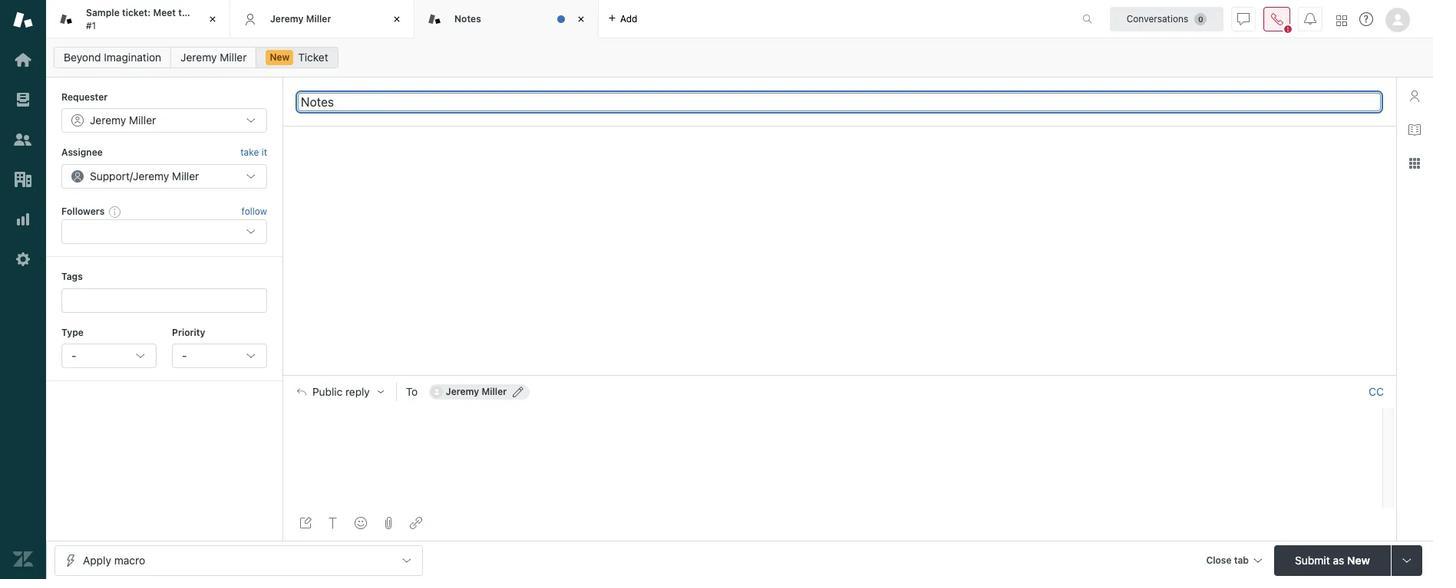 Task type: vqa. For each thing, say whether or not it's contained in the screenshot.
the "Talk" for Talk
no



Task type: locate. For each thing, give the bounding box(es) containing it.
jeremy
[[270, 13, 304, 24], [181, 51, 217, 64], [90, 114, 126, 127], [133, 170, 169, 183], [446, 386, 479, 398]]

close image
[[205, 12, 220, 27]]

public reply
[[313, 386, 370, 399]]

jeremy miller down close image
[[181, 51, 247, 64]]

1 close image from the left
[[389, 12, 405, 27]]

- button down priority
[[172, 344, 267, 369]]

info on adding followers image
[[109, 206, 122, 218]]

- button for priority
[[172, 344, 267, 369]]

1 - button from the left
[[61, 344, 157, 369]]

customers image
[[13, 130, 33, 150]]

edit user image
[[513, 387, 524, 398]]

miller inside tab
[[306, 13, 331, 24]]

get started image
[[13, 50, 33, 70]]

it
[[262, 147, 267, 159]]

jeremy miller down requester
[[90, 114, 156, 127]]

- button
[[61, 344, 157, 369], [172, 344, 267, 369]]

the
[[178, 7, 193, 19]]

add button
[[599, 0, 647, 38]]

1 horizontal spatial - button
[[172, 344, 267, 369]]

followers element
[[61, 220, 267, 244]]

add
[[621, 13, 638, 24]]

jeremy up ticket
[[270, 13, 304, 24]]

ticket:
[[122, 7, 151, 19]]

jeremy down requester
[[90, 114, 126, 127]]

new
[[270, 51, 290, 63], [1348, 554, 1371, 567]]

requester element
[[61, 109, 267, 133]]

miller down close image
[[220, 51, 247, 64]]

reporting image
[[13, 210, 33, 230]]

1 horizontal spatial new
[[1348, 554, 1371, 567]]

jeremy miller
[[270, 13, 331, 24], [181, 51, 247, 64], [90, 114, 156, 127], [446, 386, 507, 398]]

0 vertical spatial new
[[270, 51, 290, 63]]

new inside secondary element
[[270, 51, 290, 63]]

Tags field
[[73, 293, 253, 308]]

- button for type
[[61, 344, 157, 369]]

miller
[[306, 13, 331, 24], [220, 51, 247, 64], [129, 114, 156, 127], [172, 170, 199, 183], [482, 386, 507, 398]]

public reply button
[[283, 376, 396, 409]]

1 vertical spatial new
[[1348, 554, 1371, 567]]

reply
[[346, 386, 370, 399]]

main element
[[0, 0, 46, 580]]

type
[[61, 327, 84, 338]]

tab
[[46, 0, 230, 38]]

- for priority
[[182, 349, 187, 362]]

button displays agent's chat status as invisible. image
[[1238, 13, 1250, 25]]

- down priority
[[182, 349, 187, 362]]

conversations button
[[1111, 7, 1224, 31]]

0 horizontal spatial close image
[[389, 12, 405, 27]]

zendesk image
[[13, 550, 33, 570]]

2 - from the left
[[182, 349, 187, 362]]

take
[[241, 147, 259, 159]]

add attachment image
[[382, 518, 395, 530]]

close
[[1207, 555, 1232, 566]]

2 close image from the left
[[574, 12, 589, 27]]

0 horizontal spatial new
[[270, 51, 290, 63]]

get help image
[[1360, 12, 1374, 26]]

notes tab
[[415, 0, 599, 38]]

close image
[[389, 12, 405, 27], [574, 12, 589, 27]]

miller right / at the top left of page
[[172, 170, 199, 183]]

0 horizontal spatial -
[[71, 349, 76, 362]]

- button down type
[[61, 344, 157, 369]]

apply macro
[[83, 554, 145, 567]]

1 - from the left
[[71, 349, 76, 362]]

close tab button
[[1200, 546, 1269, 579]]

beyond imagination
[[64, 51, 161, 64]]

miller inside secondary element
[[220, 51, 247, 64]]

close image inside 'jeremy miller' tab
[[389, 12, 405, 27]]

jeremy miller inside tab
[[270, 13, 331, 24]]

2 - button from the left
[[172, 344, 267, 369]]

knowledge image
[[1409, 124, 1422, 136]]

jeremy miller tab
[[230, 0, 415, 38]]

Subject field
[[298, 93, 1382, 111]]

submit as new
[[1296, 554, 1371, 567]]

close image left "notes"
[[389, 12, 405, 27]]

cc button
[[1369, 386, 1385, 399]]

jeremy miller right millerjeremy500@gmail.com icon
[[446, 386, 507, 398]]

jeremy right support
[[133, 170, 169, 183]]

new left ticket
[[270, 51, 290, 63]]

support / jeremy miller
[[90, 170, 199, 183]]

jeremy miller link
[[171, 47, 257, 68]]

miller left the edit user icon
[[482, 386, 507, 398]]

tabs tab list
[[46, 0, 1067, 38]]

ticket
[[196, 7, 221, 19]]

-
[[71, 349, 76, 362], [182, 349, 187, 362]]

to
[[406, 386, 418, 399]]

close tab
[[1207, 555, 1250, 566]]

jeremy down close image
[[181, 51, 217, 64]]

jeremy miller up ticket
[[270, 13, 331, 24]]

format text image
[[327, 518, 339, 530]]

priority
[[172, 327, 205, 338]]

1 horizontal spatial close image
[[574, 12, 589, 27]]

miller up support / jeremy miller
[[129, 114, 156, 127]]

apps image
[[1409, 157, 1422, 170]]

meet
[[153, 7, 176, 19]]

beyond
[[64, 51, 101, 64]]

apply
[[83, 554, 111, 567]]

miller up ticket
[[306, 13, 331, 24]]

0 horizontal spatial - button
[[61, 344, 157, 369]]

- down type
[[71, 349, 76, 362]]

close image left the add popup button
[[574, 12, 589, 27]]

1 horizontal spatial -
[[182, 349, 187, 362]]

new right as
[[1348, 554, 1371, 567]]

public
[[313, 386, 343, 399]]

follow button
[[242, 205, 267, 219]]



Task type: describe. For each thing, give the bounding box(es) containing it.
millerjeremy500@gmail.com image
[[431, 386, 443, 399]]

minimize composer image
[[834, 369, 846, 382]]

draft mode image
[[300, 518, 312, 530]]

follow
[[242, 206, 267, 217]]

insert emojis image
[[355, 518, 367, 530]]

jeremy miller inside the "requester" element
[[90, 114, 156, 127]]

assignee
[[61, 147, 103, 159]]

#1
[[86, 20, 96, 31]]

tab containing sample ticket: meet the ticket
[[46, 0, 230, 38]]

zendesk products image
[[1337, 15, 1348, 26]]

close image inside the notes tab
[[574, 12, 589, 27]]

jeremy miller inside secondary element
[[181, 51, 247, 64]]

notes
[[455, 13, 481, 24]]

take it button
[[241, 145, 267, 161]]

notifications image
[[1305, 13, 1317, 25]]

miller inside assignee element
[[172, 170, 199, 183]]

customer context image
[[1409, 90, 1422, 102]]

add link (cmd k) image
[[410, 518, 422, 530]]

sample ticket: meet the ticket #1
[[86, 7, 221, 31]]

- for type
[[71, 349, 76, 362]]

tab
[[1235, 555, 1250, 566]]

jeremy inside the "requester" element
[[90, 114, 126, 127]]

imagination
[[104, 51, 161, 64]]

admin image
[[13, 250, 33, 270]]

macro
[[114, 554, 145, 567]]

followers
[[61, 206, 105, 217]]

cc
[[1370, 386, 1385, 399]]

assignee element
[[61, 164, 267, 189]]

ticket
[[298, 51, 328, 64]]

support
[[90, 170, 130, 183]]

displays possible ticket submission types image
[[1402, 555, 1414, 567]]

conversations
[[1127, 13, 1189, 24]]

jeremy inside tab
[[270, 13, 304, 24]]

jeremy inside secondary element
[[181, 51, 217, 64]]

organizations image
[[13, 170, 33, 190]]

requester
[[61, 91, 108, 103]]

jeremy right millerjeremy500@gmail.com icon
[[446, 386, 479, 398]]

submit
[[1296, 554, 1331, 567]]

jeremy inside assignee element
[[133, 170, 169, 183]]

miller inside the "requester" element
[[129, 114, 156, 127]]

tags
[[61, 271, 83, 283]]

beyond imagination link
[[54, 47, 171, 68]]

take it
[[241, 147, 267, 159]]

secondary element
[[46, 42, 1434, 73]]

sample
[[86, 7, 120, 19]]

zendesk support image
[[13, 10, 33, 30]]

views image
[[13, 90, 33, 110]]

as
[[1334, 554, 1345, 567]]

/
[[130, 170, 133, 183]]



